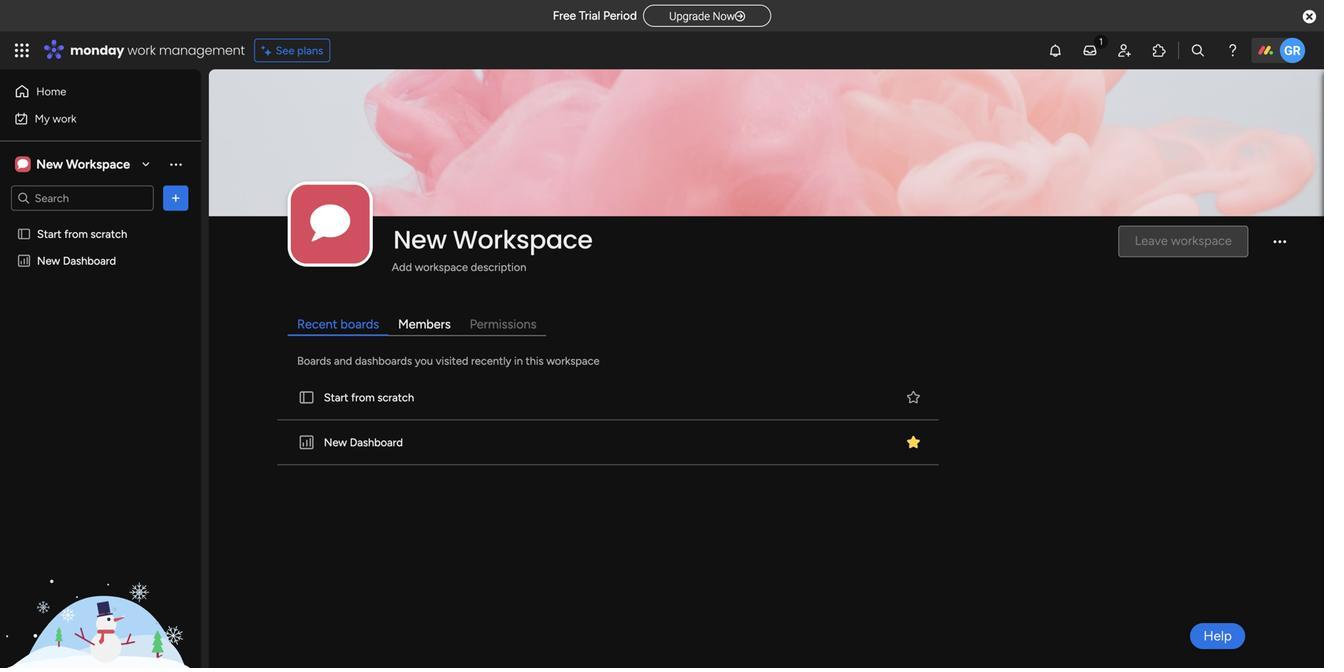 Task type: describe. For each thing, give the bounding box(es) containing it.
free trial period
[[553, 9, 637, 23]]

permissions
[[470, 317, 537, 332]]

start from scratch for the top the public board icon
[[37, 227, 127, 241]]

inbox image
[[1083, 43, 1098, 58]]

start for the top the public board icon
[[37, 227, 62, 241]]

boards and dashboards you visited recently in this workspace
[[297, 354, 600, 368]]

management
[[159, 41, 245, 59]]

upgrade now link
[[644, 5, 772, 27]]

recent boards
[[297, 317, 379, 332]]

quick search results list box
[[274, 376, 944, 466]]

see plans
[[276, 44, 323, 57]]

2 workspace image from the left
[[17, 156, 28, 173]]

trial
[[579, 9, 601, 23]]

remove from favorites image
[[906, 435, 922, 450]]

you
[[415, 354, 433, 368]]

my work
[[35, 112, 77, 125]]

recent
[[297, 317, 338, 332]]

help button
[[1191, 624, 1246, 650]]

workspace selection element
[[15, 155, 132, 174]]

1 workspace image from the left
[[15, 156, 31, 173]]

start from scratch link
[[274, 376, 942, 421]]

lottie animation element
[[0, 509, 201, 669]]

dashboards
[[355, 354, 412, 368]]

my
[[35, 112, 50, 125]]

my work button
[[9, 106, 170, 131]]

start for the public board icon inside the start from scratch link
[[324, 391, 349, 405]]

0 horizontal spatial from
[[64, 227, 88, 241]]

1 horizontal spatial new workspace
[[393, 222, 593, 257]]

home
[[36, 85, 66, 98]]

and
[[334, 354, 352, 368]]

new dashboard inside quick search results list box
[[324, 436, 403, 449]]

new inside workspace selection element
[[36, 157, 63, 172]]

New Workspace field
[[390, 222, 1105, 257]]

notifications image
[[1048, 43, 1064, 58]]

list box containing start from scratch
[[0, 218, 201, 487]]

greg robinson image
[[1281, 38, 1306, 63]]

dashboard inside quick search results list box
[[350, 436, 403, 449]]

0 horizontal spatial workspace
[[415, 261, 468, 274]]

new workspace button
[[11, 151, 157, 178]]

home button
[[9, 79, 170, 104]]

recently
[[471, 354, 512, 368]]

add
[[392, 261, 412, 274]]

boards
[[297, 354, 331, 368]]

monday work management
[[70, 41, 245, 59]]

see
[[276, 44, 295, 57]]

help
[[1204, 628, 1232, 645]]

plans
[[297, 44, 323, 57]]

monday
[[70, 41, 124, 59]]

period
[[603, 9, 637, 23]]

free
[[553, 9, 576, 23]]

members
[[398, 317, 451, 332]]

this
[[526, 354, 544, 368]]

select product image
[[14, 43, 30, 58]]



Task type: vqa. For each thing, say whether or not it's contained in the screenshot.
from within the quick search results list box
yes



Task type: locate. For each thing, give the bounding box(es) containing it.
new workspace
[[36, 157, 130, 172], [393, 222, 593, 257]]

0 horizontal spatial start
[[37, 227, 62, 241]]

add workspace description
[[392, 261, 527, 274]]

1 vertical spatial new dashboard
[[324, 436, 403, 449]]

in
[[514, 354, 523, 368]]

1 vertical spatial from
[[351, 391, 375, 405]]

workspace image
[[291, 185, 370, 264], [310, 194, 350, 255]]

start from scratch inside quick search results list box
[[324, 391, 414, 405]]

new dashboard inside list box
[[37, 254, 116, 268]]

0 vertical spatial public board image
[[17, 227, 32, 242]]

0 horizontal spatial work
[[53, 112, 77, 125]]

1 horizontal spatial dashboard
[[350, 436, 403, 449]]

workspace right this on the left of page
[[547, 354, 600, 368]]

1 horizontal spatial from
[[351, 391, 375, 405]]

start inside quick search results list box
[[324, 391, 349, 405]]

workspace up description
[[453, 222, 593, 257]]

scratch for the public board icon inside the start from scratch link
[[378, 391, 414, 405]]

upgrade now
[[670, 10, 735, 23]]

new dashboard link
[[274, 421, 942, 466]]

scratch inside list box
[[91, 227, 127, 241]]

add to favorites image
[[906, 390, 922, 405]]

public dashboard image inside the new dashboard link
[[298, 434, 315, 451]]

workspace options image
[[168, 156, 184, 172]]

start from scratch for the public board icon inside the start from scratch link
[[324, 391, 414, 405]]

workspace image
[[15, 156, 31, 173], [17, 156, 28, 173]]

lottie animation image
[[0, 509, 201, 669]]

new
[[36, 157, 63, 172], [393, 222, 447, 257], [37, 254, 60, 268], [324, 436, 347, 449]]

dashboard
[[63, 254, 116, 268], [350, 436, 403, 449]]

1 vertical spatial scratch
[[378, 391, 414, 405]]

invite members image
[[1117, 43, 1133, 58]]

start from scratch down search in workspace field
[[37, 227, 127, 241]]

1 vertical spatial public board image
[[298, 389, 315, 407]]

workspace inside button
[[66, 157, 130, 172]]

list box
[[0, 218, 201, 487]]

1 image
[[1094, 32, 1109, 50]]

0 horizontal spatial new dashboard
[[37, 254, 116, 268]]

0 horizontal spatial workspace
[[66, 157, 130, 172]]

1 horizontal spatial start from scratch
[[324, 391, 414, 405]]

from down search in workspace field
[[64, 227, 88, 241]]

0 horizontal spatial dashboard
[[63, 254, 116, 268]]

1 vertical spatial work
[[53, 112, 77, 125]]

apps image
[[1152, 43, 1168, 58]]

0 vertical spatial public dashboard image
[[17, 254, 32, 268]]

new inside quick search results list box
[[324, 436, 347, 449]]

work right monday
[[127, 41, 156, 59]]

0 horizontal spatial public board image
[[17, 227, 32, 242]]

1 vertical spatial start
[[324, 391, 349, 405]]

scratch inside start from scratch link
[[378, 391, 414, 405]]

start from scratch down dashboards
[[324, 391, 414, 405]]

0 horizontal spatial new workspace
[[36, 157, 130, 172]]

from
[[64, 227, 88, 241], [351, 391, 375, 405]]

1 vertical spatial start from scratch
[[324, 391, 414, 405]]

workspace
[[66, 157, 130, 172], [453, 222, 593, 257]]

Search in workspace field
[[33, 189, 132, 207]]

public board image
[[17, 227, 32, 242], [298, 389, 315, 407]]

1 vertical spatial workspace
[[547, 354, 600, 368]]

workspace
[[415, 261, 468, 274], [547, 354, 600, 368]]

work right 'my'
[[53, 112, 77, 125]]

0 vertical spatial from
[[64, 227, 88, 241]]

new workspace up description
[[393, 222, 593, 257]]

0 vertical spatial scratch
[[91, 227, 127, 241]]

1 horizontal spatial public dashboard image
[[298, 434, 315, 451]]

0 vertical spatial workspace
[[415, 261, 468, 274]]

0 vertical spatial work
[[127, 41, 156, 59]]

start down search in workspace field
[[37, 227, 62, 241]]

start from scratch
[[37, 227, 127, 241], [324, 391, 414, 405]]

1 horizontal spatial work
[[127, 41, 156, 59]]

search everything image
[[1191, 43, 1206, 58]]

v2 ellipsis image
[[1274, 241, 1287, 254]]

0 horizontal spatial scratch
[[91, 227, 127, 241]]

1 vertical spatial new workspace
[[393, 222, 593, 257]]

1 horizontal spatial workspace
[[453, 222, 593, 257]]

workspace up search in workspace field
[[66, 157, 130, 172]]

boards
[[341, 317, 379, 332]]

work for monday
[[127, 41, 156, 59]]

work for my
[[53, 112, 77, 125]]

dapulse close image
[[1303, 9, 1317, 25]]

new workspace up search in workspace field
[[36, 157, 130, 172]]

work
[[127, 41, 156, 59], [53, 112, 77, 125]]

1 horizontal spatial start
[[324, 391, 349, 405]]

1 horizontal spatial scratch
[[378, 391, 414, 405]]

see plans button
[[254, 39, 330, 62]]

start
[[37, 227, 62, 241], [324, 391, 349, 405]]

upgrade
[[670, 10, 710, 23]]

0 vertical spatial start
[[37, 227, 62, 241]]

dashboard inside list box
[[63, 254, 116, 268]]

scratch down search in workspace field
[[91, 227, 127, 241]]

public board image inside start from scratch link
[[298, 389, 315, 407]]

0 vertical spatial new dashboard
[[37, 254, 116, 268]]

dapulse rightstroke image
[[735, 11, 746, 22]]

scratch down dashboards
[[378, 391, 414, 405]]

workspace right add
[[415, 261, 468, 274]]

options image
[[168, 190, 184, 206]]

1 horizontal spatial workspace
[[547, 354, 600, 368]]

1 vertical spatial dashboard
[[350, 436, 403, 449]]

0 vertical spatial start from scratch
[[37, 227, 127, 241]]

public dashboard image inside list box
[[17, 254, 32, 268]]

scratch for the top the public board icon
[[91, 227, 127, 241]]

help image
[[1225, 43, 1241, 58]]

from inside start from scratch link
[[351, 391, 375, 405]]

1 vertical spatial workspace
[[453, 222, 593, 257]]

public dashboard image
[[17, 254, 32, 268], [298, 434, 315, 451]]

0 vertical spatial dashboard
[[63, 254, 116, 268]]

description
[[471, 261, 527, 274]]

1 horizontal spatial public board image
[[298, 389, 315, 407]]

visited
[[436, 354, 469, 368]]

option
[[0, 220, 201, 223]]

now
[[713, 10, 735, 23]]

1 horizontal spatial new dashboard
[[324, 436, 403, 449]]

new dashboard
[[37, 254, 116, 268], [324, 436, 403, 449]]

start down and
[[324, 391, 349, 405]]

0 vertical spatial new workspace
[[36, 157, 130, 172]]

0 horizontal spatial start from scratch
[[37, 227, 127, 241]]

start from scratch inside list box
[[37, 227, 127, 241]]

new workspace inside workspace selection element
[[36, 157, 130, 172]]

0 horizontal spatial public dashboard image
[[17, 254, 32, 268]]

from down and
[[351, 391, 375, 405]]

scratch
[[91, 227, 127, 241], [378, 391, 414, 405]]

0 vertical spatial workspace
[[66, 157, 130, 172]]

1 vertical spatial public dashboard image
[[298, 434, 315, 451]]

work inside button
[[53, 112, 77, 125]]



